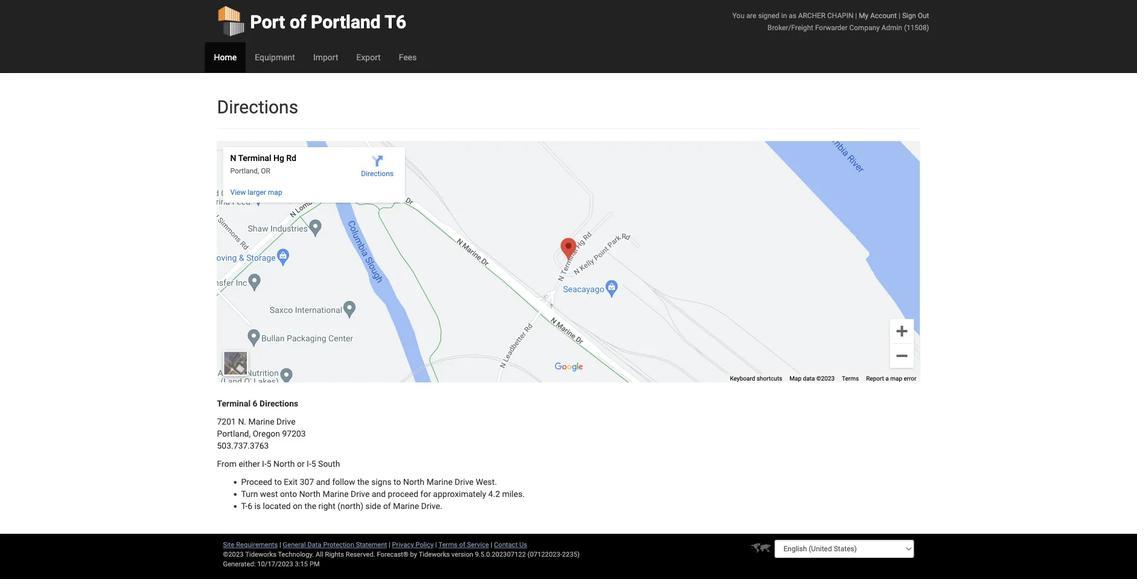 Task type: vqa. For each thing, say whether or not it's contained in the screenshot.
entering
no



Task type: locate. For each thing, give the bounding box(es) containing it.
0 vertical spatial 6
[[253, 399, 258, 409]]

privacy policy link
[[392, 541, 434, 549]]

2 vertical spatial north
[[299, 490, 321, 500]]

account
[[870, 11, 897, 20]]

1 vertical spatial the
[[304, 502, 316, 512]]

0 horizontal spatial drive
[[277, 417, 296, 427]]

directions up hours link
[[217, 96, 298, 118]]

reserved.
[[346, 551, 375, 559]]

6 right terminal at bottom left
[[253, 399, 258, 409]]

requirements
[[236, 541, 278, 549]]

97203
[[282, 429, 306, 439]]

chapin
[[827, 11, 854, 20]]

of right port
[[290, 11, 306, 33]]

directions up gate
[[218, 94, 256, 104]]

admin
[[882, 23, 902, 32]]

the
[[357, 477, 369, 487], [304, 502, 316, 512]]

0 horizontal spatial i-
[[262, 459, 267, 469]]

| up 9.5.0.202307122
[[491, 541, 492, 549]]

exit
[[284, 477, 298, 487]]

or
[[297, 459, 305, 469]]

0 horizontal spatial north
[[273, 459, 295, 469]]

drive up approximately
[[455, 477, 474, 487]]

(07122023-
[[528, 551, 562, 559]]

to left exit
[[274, 477, 282, 487]]

5 right either
[[267, 459, 271, 469]]

0 horizontal spatial 6
[[248, 502, 252, 512]]

1 vertical spatial and
[[372, 490, 386, 500]]

protection
[[323, 541, 354, 549]]

0 vertical spatial north
[[273, 459, 295, 469]]

0 vertical spatial and
[[316, 477, 330, 487]]

west.
[[476, 477, 497, 487]]

6 left the is on the bottom left of the page
[[248, 502, 252, 512]]

proceed
[[241, 477, 272, 487]]

2 horizontal spatial north
[[403, 477, 425, 487]]

the left signs
[[357, 477, 369, 487]]

north up proceed at the left bottom
[[403, 477, 425, 487]]

| left general
[[280, 541, 281, 549]]

0 vertical spatial the
[[357, 477, 369, 487]]

gate cameras link
[[206, 107, 301, 123]]

marine up for
[[427, 477, 453, 487]]

all
[[316, 551, 323, 559]]

portland,
[[217, 429, 251, 439]]

general
[[283, 541, 306, 549]]

1 horizontal spatial drive
[[351, 490, 370, 500]]

for
[[420, 490, 431, 500]]

1 vertical spatial north
[[403, 477, 425, 487]]

1 horizontal spatial 5
[[311, 459, 316, 469]]

to up proceed at the left bottom
[[394, 477, 401, 487]]

drive
[[277, 417, 296, 427], [455, 477, 474, 487], [351, 490, 370, 500]]

of
[[290, 11, 306, 33], [383, 502, 391, 512], [459, 541, 465, 549]]

either
[[239, 459, 260, 469]]

(11508)
[[904, 23, 929, 32]]

2 horizontal spatial of
[[459, 541, 465, 549]]

drive up 97203
[[277, 417, 296, 427]]

503.737.3763
[[217, 441, 269, 451]]

1 5 from the left
[[267, 459, 271, 469]]

| up tideworks on the bottom
[[435, 541, 437, 549]]

technology.
[[278, 551, 314, 559]]

0 horizontal spatial and
[[316, 477, 330, 487]]

| up forecast®
[[389, 541, 390, 549]]

2 vertical spatial of
[[459, 541, 465, 549]]

tideworks
[[419, 551, 450, 559]]

©2023 tideworks
[[223, 551, 276, 559]]

0 horizontal spatial 5
[[267, 459, 271, 469]]

north down 307
[[299, 490, 321, 500]]

drive up (north)
[[351, 490, 370, 500]]

terms
[[439, 541, 458, 549]]

north left or
[[273, 459, 295, 469]]

the right on
[[304, 502, 316, 512]]

1 vertical spatial of
[[383, 502, 391, 512]]

1 vertical spatial 6
[[248, 502, 252, 512]]

follow
[[332, 477, 355, 487]]

terminal
[[217, 399, 251, 409]]

marine up oregon
[[248, 417, 274, 427]]

generated:
[[223, 560, 256, 568]]

forecast®
[[377, 551, 409, 559]]

directions inside directions gate cameras hours vessel schedule
[[218, 94, 256, 104]]

9.5.0.202307122
[[475, 551, 526, 559]]

marine
[[248, 417, 274, 427], [427, 477, 453, 487], [323, 490, 349, 500], [393, 502, 419, 512]]

drive.
[[421, 502, 442, 512]]

307
[[300, 477, 314, 487]]

directions
[[218, 94, 256, 104], [217, 96, 298, 118], [260, 399, 298, 409]]

0 vertical spatial drive
[[277, 417, 296, 427]]

5
[[267, 459, 271, 469], [311, 459, 316, 469]]

2235)
[[562, 551, 580, 559]]

0 horizontal spatial of
[[290, 11, 306, 33]]

of right the side
[[383, 502, 391, 512]]

vessel
[[218, 142, 243, 152]]

t6
[[385, 11, 406, 33]]

equipment
[[255, 52, 295, 62]]

port of portland t6 link
[[217, 0, 406, 42]]

cameras
[[237, 110, 271, 120]]

approximately
[[433, 490, 486, 500]]

2 to from the left
[[394, 477, 401, 487]]

5 right or
[[311, 459, 316, 469]]

1 horizontal spatial i-
[[307, 459, 311, 469]]

and right 307
[[316, 477, 330, 487]]

of inside proceed to exit 307 and follow the signs to north marine drive west. turn west onto north marine drive and proceed for approximately 4.2 miles. t-6 is located on the right (north) side of marine drive.
[[383, 502, 391, 512]]

contact
[[494, 541, 518, 549]]

and
[[316, 477, 330, 487], [372, 490, 386, 500]]

of up version on the bottom
[[459, 541, 465, 549]]

pm
[[310, 560, 320, 568]]

1 horizontal spatial of
[[383, 502, 391, 512]]

is
[[254, 502, 261, 512]]

1 horizontal spatial to
[[394, 477, 401, 487]]

| left my
[[855, 11, 857, 20]]

i- right either
[[262, 459, 267, 469]]

site requirements link
[[223, 541, 278, 549]]

import
[[313, 52, 338, 62]]

0 horizontal spatial to
[[274, 477, 282, 487]]

and down signs
[[372, 490, 386, 500]]

vessel schedule link
[[206, 139, 301, 155]]

1 vertical spatial drive
[[455, 477, 474, 487]]

4.2
[[488, 490, 500, 500]]

north
[[273, 459, 295, 469], [403, 477, 425, 487], [299, 490, 321, 500]]

6
[[253, 399, 258, 409], [248, 502, 252, 512]]

directions link
[[206, 92, 301, 107]]

terms of service link
[[439, 541, 489, 549]]

i- right or
[[307, 459, 311, 469]]

1 horizontal spatial north
[[299, 490, 321, 500]]

terminal 6 directions
[[217, 399, 298, 409]]



Task type: describe. For each thing, give the bounding box(es) containing it.
home
[[214, 52, 237, 62]]

signs
[[371, 477, 392, 487]]

2 i- from the left
[[307, 459, 311, 469]]

my account link
[[859, 11, 897, 20]]

my
[[859, 11, 869, 20]]

south
[[318, 459, 340, 469]]

hours link
[[206, 123, 301, 139]]

forwarder
[[815, 23, 848, 32]]

1 i- from the left
[[262, 459, 267, 469]]

0 vertical spatial of
[[290, 11, 306, 33]]

privacy
[[392, 541, 414, 549]]

are
[[746, 11, 757, 20]]

version
[[452, 551, 473, 559]]

from either i-5 north or i-5 south
[[217, 459, 340, 469]]

fees button
[[390, 42, 426, 72]]

signed
[[758, 11, 780, 20]]

7201
[[217, 417, 236, 427]]

2 horizontal spatial drive
[[455, 477, 474, 487]]

company
[[849, 23, 880, 32]]

sign
[[902, 11, 916, 20]]

by
[[410, 551, 417, 559]]

site requirements | general data protection statement | privacy policy | terms of service | contact us ©2023 tideworks technology. all rights reserved. forecast® by tideworks version 9.5.0.202307122 (07122023-2235) generated: 10/17/2023 3:15 pm
[[223, 541, 580, 568]]

sign out link
[[902, 11, 929, 20]]

fees
[[399, 52, 417, 62]]

data
[[307, 541, 321, 549]]

from
[[217, 459, 237, 469]]

marine down proceed at the left bottom
[[393, 502, 419, 512]]

service
[[467, 541, 489, 549]]

import button
[[304, 42, 347, 72]]

10/17/2023
[[257, 560, 293, 568]]

directions for directions
[[217, 96, 298, 118]]

| left 'sign'
[[899, 11, 900, 20]]

broker/freight
[[768, 23, 814, 32]]

t-
[[241, 502, 248, 512]]

contact us link
[[494, 541, 527, 549]]

miles.
[[502, 490, 525, 500]]

turn
[[241, 490, 258, 500]]

you are signed in as archer chapin | my account | sign out broker/freight forwarder company admin (11508)
[[733, 11, 929, 32]]

schedule
[[245, 142, 279, 152]]

side
[[365, 502, 381, 512]]

port of portland t6
[[250, 11, 406, 33]]

export
[[356, 52, 381, 62]]

(north)
[[338, 502, 363, 512]]

directions gate cameras hours vessel schedule
[[218, 94, 279, 152]]

n.
[[238, 417, 246, 427]]

us
[[519, 541, 527, 549]]

1 horizontal spatial the
[[357, 477, 369, 487]]

as
[[789, 11, 797, 20]]

general data protection statement link
[[283, 541, 387, 549]]

rights
[[325, 551, 344, 559]]

of inside site requirements | general data protection statement | privacy policy | terms of service | contact us ©2023 tideworks technology. all rights reserved. forecast® by tideworks version 9.5.0.202307122 (07122023-2235) generated: 10/17/2023 3:15 pm
[[459, 541, 465, 549]]

marine inside 7201 n. marine drive portland, oregon 97203 503.737.3763
[[248, 417, 274, 427]]

equipment button
[[246, 42, 304, 72]]

right
[[318, 502, 336, 512]]

onto
[[280, 490, 297, 500]]

1 horizontal spatial 6
[[253, 399, 258, 409]]

1 to from the left
[[274, 477, 282, 487]]

proceed
[[388, 490, 418, 500]]

policy
[[416, 541, 434, 549]]

drive inside 7201 n. marine drive portland, oregon 97203 503.737.3763
[[277, 417, 296, 427]]

export button
[[347, 42, 390, 72]]

proceed to exit 307 and follow the signs to north marine drive west. turn west onto north marine drive and proceed for approximately 4.2 miles. t-6 is located on the right (north) side of marine drive.
[[241, 477, 525, 512]]

7201 n. marine drive portland, oregon 97203 503.737.3763
[[217, 417, 306, 451]]

home button
[[205, 42, 246, 72]]

portland
[[311, 11, 381, 33]]

6 inside proceed to exit 307 and follow the signs to north marine drive west. turn west onto north marine drive and proceed for approximately 4.2 miles. t-6 is located on the right (north) side of marine drive.
[[248, 502, 252, 512]]

0 horizontal spatial the
[[304, 502, 316, 512]]

on
[[293, 502, 302, 512]]

gate
[[218, 110, 235, 120]]

out
[[918, 11, 929, 20]]

marine down the follow
[[323, 490, 349, 500]]

3:15
[[295, 560, 308, 568]]

west
[[260, 490, 278, 500]]

hours
[[218, 126, 240, 136]]

located
[[263, 502, 291, 512]]

directions for directions gate cameras hours vessel schedule
[[218, 94, 256, 104]]

archer
[[798, 11, 826, 20]]

in
[[781, 11, 787, 20]]

oregon
[[253, 429, 280, 439]]

directions up oregon
[[260, 399, 298, 409]]

2 vertical spatial drive
[[351, 490, 370, 500]]

2 5 from the left
[[311, 459, 316, 469]]

1 horizontal spatial and
[[372, 490, 386, 500]]



